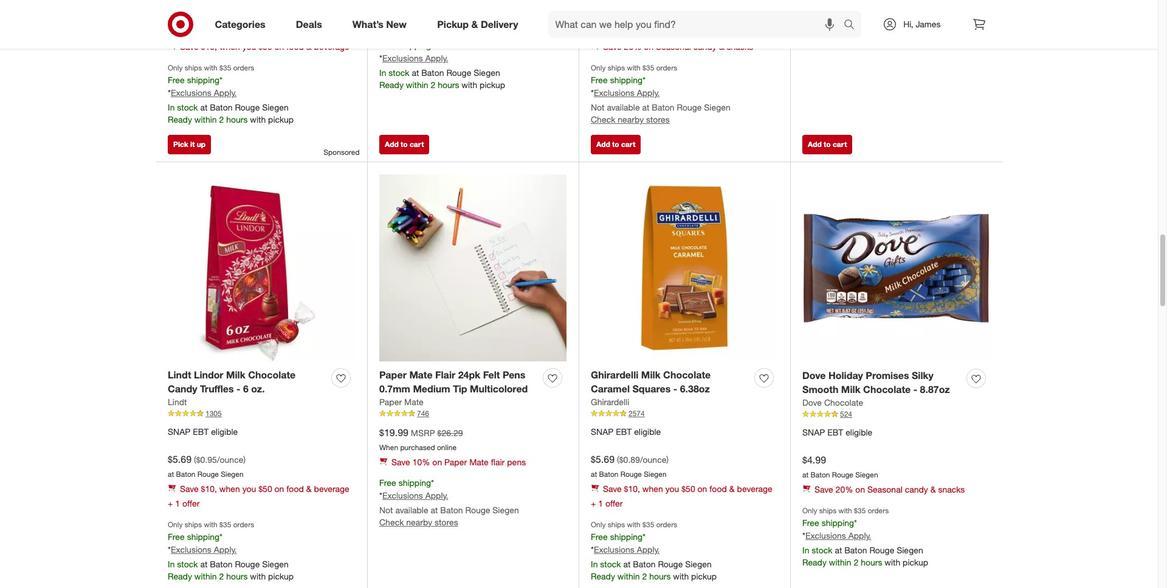 Task type: vqa. For each thing, say whether or not it's contained in the screenshot.
target circle logo
no



Task type: describe. For each thing, give the bounding box(es) containing it.
stores inside free shipping * * exclusions apply. not available at baton rouge siegen check nearby stores
[[435, 517, 458, 527]]

hours for lindt lindor milk chocolate candy truffles - 6 oz.
[[226, 571, 248, 582]]

hours for ghirardelli milk chocolate caramel squares - 6.38oz
[[649, 571, 671, 582]]

ready for lindt lindor milk chocolate candy truffles - 6 oz.
[[168, 571, 192, 582]]

caramel
[[591, 383, 630, 395]]

chocolate inside dove chocolate link
[[824, 398, 863, 408]]

pens
[[507, 457, 526, 467]]

lindt link
[[168, 396, 187, 409]]

dove holiday promises silky smooth milk chocolate - 8.87oz link
[[802, 369, 962, 397]]

2 vertical spatial mate
[[469, 457, 489, 467]]

add for only ships with $35 orders
[[596, 140, 610, 149]]

online inside $19.99 msrp $26.29 when purchased online
[[437, 443, 457, 452]]

orders for dove holiday promises silky smooth milk chocolate - 8.87oz
[[868, 506, 889, 515]]

add to cart button for $10 target giftcard with $100 choice gift card purchase
[[802, 135, 852, 155]]

746
[[417, 409, 429, 418]]

add for $10 target giftcard with $100 choice gift card purchase
[[808, 140, 822, 149]]

to for $10 target giftcard with $100 choice gift card purchase
[[824, 140, 831, 149]]

ships for dove holiday promises silky smooth milk chocolate - 8.87oz
[[819, 506, 837, 515]]

/ounce for caramel
[[640, 455, 666, 465]]

$19.99
[[379, 427, 408, 439]]

ships for lindt lindor milk chocolate candy truffles - 6 oz.
[[185, 520, 202, 529]]

add to cart for only ships with $35 orders
[[596, 140, 635, 149]]

pickup for lindt lindor milk chocolate candy truffles - 6 oz.
[[268, 571, 294, 582]]

rouge inside $5.69 ( $0.89 /ounce ) at baton rouge siegen
[[621, 470, 642, 479]]

within for ghirardelli milk chocolate caramel squares - 6.38oz
[[617, 571, 640, 582]]

& inside pickup & delivery link
[[471, 18, 478, 30]]

with inside only ships with $35 orders free shipping * * exclusions apply. not available at baton rouge siegen check nearby stores
[[627, 63, 641, 72]]

1 vertical spatial candy
[[905, 484, 928, 495]]

pickup for dove holiday promises silky smooth milk chocolate - 8.87oz
[[903, 557, 928, 568]]

1 vertical spatial snacks
[[938, 484, 965, 495]]

0 vertical spatial $4.99
[[591, 11, 615, 23]]

2 vertical spatial paper
[[444, 457, 467, 467]]

mate for paper mate flair 24pk felt pens 0.7mm medium tip multicolored
[[409, 369, 433, 381]]

ships inside only ships with $35 orders free shipping * * exclusions apply. not available at baton rouge siegen check nearby stores
[[608, 63, 625, 72]]

beverage for lindt lindor milk chocolate candy truffles - 6 oz.
[[314, 484, 349, 494]]

baton inside $5.69 ( $0.89 /ounce ) at baton rouge siegen
[[599, 470, 619, 479]]

exclusions inside only ships with $35 orders free shipping * * exclusions apply. not available at baton rouge siegen check nearby stores
[[594, 87, 635, 98]]

promises
[[866, 370, 909, 382]]

746 link
[[379, 409, 567, 419]]

dove chocolate link
[[802, 397, 863, 409]]

free inside free shipping * * exclusions apply. not available at baton rouge siegen check nearby stores
[[379, 478, 396, 488]]

0 horizontal spatial $4.99 at baton rouge siegen
[[591, 11, 667, 37]]

1305 link
[[168, 409, 355, 419]]

when for chocolate
[[219, 484, 240, 494]]

squares
[[633, 383, 671, 395]]

0.7mm
[[379, 383, 410, 395]]

at inside $5.99 ( $1.13 /ounce ) at baton rouge siegen
[[168, 27, 174, 37]]

food for lindt lindor milk chocolate candy truffles - 6 oz.
[[286, 484, 304, 494]]

check inside only ships with $35 orders free shipping * * exclusions apply. not available at baton rouge siegen check nearby stores
[[591, 114, 615, 125]]

free shipping * * exclusions apply. not available at baton rouge siegen check nearby stores
[[379, 478, 519, 527]]

new
[[386, 18, 407, 30]]

2574
[[629, 409, 645, 418]]

candy
[[168, 383, 197, 395]]

choice
[[918, 15, 944, 26]]

offer for squares
[[605, 498, 623, 509]]

pickup
[[437, 18, 469, 30]]

when down categories at the top of page
[[219, 41, 240, 52]]

giftcard
[[844, 15, 876, 26]]

paper mate link
[[379, 396, 424, 409]]

chocolate inside lindt lindor milk chocolate candy truffles - 6 oz.
[[248, 369, 296, 381]]

stock for lindt lindor milk chocolate candy truffles - 6 oz.
[[177, 559, 198, 569]]

medium
[[413, 383, 450, 395]]

2574 link
[[591, 409, 778, 419]]

24pk
[[458, 369, 480, 381]]

$35 for dove holiday promises silky smooth milk chocolate - 8.87oz
[[854, 506, 866, 515]]

) for caramel
[[666, 455, 669, 465]]

save 10% on paper mate flair pens
[[391, 457, 526, 467]]

only ships with $35 orders free shipping * * exclusions apply. in stock at  baton rouge siegen ready within 2 hours with pickup for -
[[802, 506, 928, 568]]

baton inside $5.99 ( $1.13 /ounce ) at baton rouge siegen
[[176, 27, 195, 37]]

msrp
[[411, 428, 435, 438]]

felt
[[483, 369, 500, 381]]

ebt for candy
[[193, 427, 209, 437]]

it
[[190, 140, 195, 149]]

holiday
[[829, 370, 863, 382]]

only for dove holiday promises silky smooth milk chocolate - 8.87oz
[[802, 506, 817, 515]]

1 add to cart button from the left
[[379, 135, 429, 155]]

tip
[[453, 383, 467, 395]]

2 for dove holiday promises silky smooth milk chocolate - 8.87oz
[[854, 557, 859, 568]]

flair
[[491, 457, 505, 467]]

$50 for caramel
[[682, 484, 695, 494]]

1 vertical spatial seasonal
[[868, 484, 903, 495]]

deals link
[[286, 11, 337, 38]]

apply. inside only ships with $35 orders free shipping * * exclusions apply. not available at baton rouge siegen check nearby stores
[[637, 87, 660, 98]]

paper mate flair 24pk felt pens 0.7mm medium tip multicolored
[[379, 369, 528, 395]]

offer for candy
[[182, 498, 200, 509]]

dove chocolate
[[802, 398, 863, 408]]

pick it up
[[173, 140, 206, 149]]

$50 for chocolate
[[258, 484, 272, 494]]

lindt lindor milk chocolate candy truffles - 6 oz. link
[[168, 369, 326, 396]]

target
[[818, 15, 842, 26]]

what's
[[352, 18, 384, 30]]

only ships with $35 orders
[[168, 63, 254, 72]]

snap for dove holiday promises silky smooth milk chocolate - 8.87oz
[[802, 427, 825, 438]]

paper for paper mate flair 24pk felt pens 0.7mm medium tip multicolored
[[379, 369, 407, 381]]

cart for $10 target giftcard with $100 choice gift card purchase
[[833, 140, 847, 149]]

0 horizontal spatial 20%
[[624, 41, 642, 52]]

10%
[[413, 457, 430, 467]]

1 cart from the left
[[410, 140, 424, 149]]

what's new
[[352, 18, 407, 30]]

paper mate
[[379, 397, 424, 407]]

1 horizontal spatial 20%
[[836, 484, 853, 495]]

524
[[840, 410, 852, 419]]

$19.99 msrp $26.29 when purchased online
[[379, 427, 463, 452]]

8.87oz
[[920, 384, 950, 396]]

lindor
[[194, 369, 223, 381]]

paper mate flair 24pk felt pens 0.7mm medium tip multicolored link
[[379, 369, 538, 396]]

oz.
[[251, 383, 265, 395]]

1 horizontal spatial $4.99 at baton rouge siegen
[[802, 454, 878, 480]]

$10
[[802, 15, 816, 26]]

- inside ghirardelli milk chocolate caramel squares - 6.38oz
[[673, 383, 677, 395]]

you for chocolate
[[242, 484, 256, 494]]

dove holiday promises silky smooth milk chocolate - 8.87oz
[[802, 370, 950, 396]]

at inside $5.69 ( $0.95 /ounce ) at baton rouge siegen
[[168, 470, 174, 479]]

- inside lindt lindor milk chocolate candy truffles - 6 oz.
[[236, 383, 240, 395]]

524 link
[[802, 409, 990, 420]]

exclusions inside free shipping * * exclusions apply. not available at baton rouge siegen check nearby stores
[[382, 490, 423, 501]]

2 for ghirardelli milk chocolate caramel squares - 6.38oz
[[642, 571, 647, 582]]

at inside $5.69 ( $0.89 /ounce ) at baton rouge siegen
[[591, 470, 597, 479]]

pickup & delivery
[[437, 18, 518, 30]]

$1.13
[[196, 12, 217, 23]]

purchase
[[802, 27, 838, 38]]

snap ebt eligible for smooth
[[802, 427, 872, 438]]

$100
[[897, 15, 915, 26]]

free inside only ships with $35 orders free shipping * * exclusions apply. not available at baton rouge siegen check nearby stores
[[591, 75, 608, 85]]

$5.69 for lindt lindor milk chocolate candy truffles - 6 oz.
[[168, 454, 192, 466]]

purchased inside $19.99 msrp $26.29 when purchased online
[[400, 443, 435, 452]]

pens
[[503, 369, 525, 381]]

multicolored
[[470, 383, 528, 395]]

ebt for smooth
[[828, 427, 843, 438]]

shipping inside free shipping * * exclusions apply. not available at baton rouge siegen check nearby stores
[[399, 478, 431, 488]]

at inside only ships with $35 orders free shipping * * exclusions apply. not available at baton rouge siegen check nearby stores
[[642, 102, 650, 112]]

0 horizontal spatial save 20% on seasonal candy & snacks
[[603, 41, 753, 52]]

+ 1 offer for ghirardelli milk chocolate caramel squares - 6.38oz
[[591, 498, 623, 509]]

beverage for ghirardelli milk chocolate caramel squares - 6.38oz
[[737, 484, 773, 494]]

cart for only ships with $35 orders
[[621, 140, 635, 149]]

6
[[243, 383, 249, 395]]

categories
[[215, 18, 265, 30]]

card
[[963, 15, 981, 26]]

eligible for -
[[634, 427, 661, 437]]

ghirardelli milk chocolate caramel squares - 6.38oz
[[591, 369, 711, 395]]

when purchased online
[[379, 20, 457, 29]]

1 add from the left
[[385, 140, 399, 149]]

1 vertical spatial check nearby stores button
[[379, 517, 458, 529]]

baton inside only ships with $35 orders free shipping * * exclusions apply. not available at baton rouge siegen check nearby stores
[[652, 102, 675, 112]]

$5.69 ( $0.89 /ounce ) at baton rouge siegen
[[591, 454, 669, 479]]

at inside free shipping * * exclusions apply. not available at baton rouge siegen check nearby stores
[[431, 505, 438, 515]]

deals
[[296, 18, 322, 30]]

0 vertical spatial snacks
[[727, 41, 753, 52]]

search
[[838, 19, 868, 31]]

dove for dove chocolate
[[802, 398, 822, 408]]

stock for ghirardelli milk chocolate caramel squares - 6.38oz
[[600, 559, 621, 569]]

pickup & delivery link
[[427, 11, 533, 38]]

james
[[916, 19, 941, 29]]

siegen inside $5.99 ( $1.13 /ounce ) at baton rouge siegen
[[221, 27, 244, 37]]

hi, james
[[904, 19, 941, 29]]

you down categories 'link'
[[242, 41, 256, 52]]

categories link
[[205, 11, 281, 38]]

what's new link
[[342, 11, 422, 38]]

nearby inside free shipping * * exclusions apply. not available at baton rouge siegen check nearby stores
[[406, 517, 432, 527]]

in for dove holiday promises silky smooth milk chocolate - 8.87oz
[[802, 545, 809, 556]]

snap ebt eligible for squares
[[591, 427, 661, 437]]



Task type: locate. For each thing, give the bounding box(es) containing it.
baton inside $5.69 ( $0.95 /ounce ) at baton rouge siegen
[[176, 470, 195, 479]]

0 vertical spatial check
[[591, 114, 615, 125]]

1 horizontal spatial free shipping * * exclusions apply. in stock at  baton rouge siegen ready within 2 hours with pickup
[[379, 40, 505, 90]]

1 horizontal spatial + 1 offer
[[591, 498, 623, 509]]

$5.69 inside $5.69 ( $0.95 /ounce ) at baton rouge siegen
[[168, 454, 192, 466]]

3 add to cart button from the left
[[802, 135, 852, 155]]

within for lindt lindor milk chocolate candy truffles - 6 oz.
[[194, 571, 217, 582]]

+ 1 offer for lindt lindor milk chocolate candy truffles - 6 oz.
[[168, 498, 200, 509]]

mate
[[409, 369, 433, 381], [404, 397, 424, 407], [469, 457, 489, 467]]

1 vertical spatial purchased
[[400, 20, 435, 29]]

)
[[243, 12, 246, 23], [243, 455, 246, 465], [666, 455, 669, 465]]

stock for dove holiday promises silky smooth milk chocolate - 8.87oz
[[812, 545, 833, 556]]

2 horizontal spatial eligible
[[846, 427, 872, 438]]

to
[[401, 140, 408, 149], [612, 140, 619, 149], [824, 140, 831, 149]]

2 dove from the top
[[802, 398, 822, 408]]

ebt down 2574
[[616, 427, 632, 437]]

/ounce inside $5.69 ( $0.95 /ounce ) at baton rouge siegen
[[217, 455, 243, 465]]

purchased left pickup
[[400, 20, 435, 29]]

in for lindt lindor milk chocolate candy truffles - 6 oz.
[[168, 559, 175, 569]]

0 horizontal spatial add to cart
[[385, 140, 424, 149]]

$5.69
[[168, 454, 192, 466], [591, 454, 615, 466]]

ghirardelli for ghirardelli milk chocolate caramel squares - 6.38oz
[[591, 369, 639, 381]]

chocolate up 524 on the bottom right
[[824, 398, 863, 408]]

0 horizontal spatial snacks
[[727, 41, 753, 52]]

20%
[[624, 41, 642, 52], [836, 484, 853, 495]]

0 horizontal spatial check
[[379, 517, 404, 527]]

$35 inside only ships with $35 orders free shipping * * exclusions apply. not available at baton rouge siegen check nearby stores
[[643, 63, 654, 72]]

1 horizontal spatial stores
[[646, 114, 670, 125]]

2 1 from the left
[[598, 498, 603, 509]]

) inside $5.69 ( $0.89 /ounce ) at baton rouge siegen
[[666, 455, 669, 465]]

1 vertical spatial mate
[[404, 397, 424, 407]]

0 horizontal spatial free shipping * * exclusions apply. in stock at  baton rouge siegen ready within 2 hours with pickup
[[168, 75, 294, 125]]

chocolate up oz.
[[248, 369, 296, 381]]

sponsored
[[324, 148, 360, 157]]

0 vertical spatial purchased
[[823, 1, 858, 10]]

purchased
[[823, 1, 858, 10], [400, 20, 435, 29], [400, 443, 435, 452]]

1 horizontal spatial available
[[607, 102, 640, 112]]

ebt for squares
[[616, 427, 632, 437]]

when
[[219, 41, 240, 52], [219, 484, 240, 494], [642, 484, 663, 494]]

milk inside lindt lindor milk chocolate candy truffles - 6 oz.
[[226, 369, 245, 381]]

1 vertical spatial nearby
[[406, 517, 432, 527]]

ghirardelli down caramel
[[591, 397, 629, 407]]

2 horizontal spatial snap
[[802, 427, 825, 438]]

0 horizontal spatial ebt
[[193, 427, 209, 437]]

rouge inside $5.99 ( $1.13 /ounce ) at baton rouge siegen
[[197, 27, 219, 37]]

$10, for caramel
[[624, 484, 640, 494]]

offer
[[182, 498, 200, 509], [605, 498, 623, 509]]

0 horizontal spatial cart
[[410, 140, 424, 149]]

1 horizontal spatial milk
[[641, 369, 661, 381]]

free shipping * * exclusions apply. in stock at  baton rouge siegen ready within 2 hours with pickup down only ships with $35 orders
[[168, 75, 294, 125]]

available inside only ships with $35 orders free shipping * * exclusions apply. not available at baton rouge siegen check nearby stores
[[607, 102, 640, 112]]

hi,
[[904, 19, 913, 29]]

purchased up target
[[823, 1, 858, 10]]

siegen inside $5.69 ( $0.89 /ounce ) at baton rouge siegen
[[644, 470, 667, 479]]

paper for paper mate
[[379, 397, 402, 407]]

dove holiday promises silky smooth milk chocolate - 8.87oz image
[[802, 174, 990, 362], [802, 174, 990, 362]]

$5.69 left $0.89
[[591, 454, 615, 466]]

flair
[[435, 369, 455, 381]]

dove down the smooth
[[802, 398, 822, 408]]

when for when purchased online
[[379, 20, 398, 29]]

save $10, when you $50 on food & beverage for chocolate
[[180, 484, 349, 494]]

paper up 0.7mm
[[379, 369, 407, 381]]

only ships with $35 orders free shipping * * exclusions apply. in stock at  baton rouge siegen ready within 2 hours with pickup
[[802, 506, 928, 568], [168, 520, 294, 582], [591, 520, 717, 582]]

when for when purchased online $10 target giftcard with $100 choice gift card purchase
[[802, 1, 821, 10]]

at
[[168, 27, 174, 37], [591, 27, 597, 37], [412, 67, 419, 78], [200, 102, 208, 112], [642, 102, 650, 112], [168, 470, 174, 479], [591, 470, 597, 479], [802, 471, 809, 480], [431, 505, 438, 515], [835, 545, 842, 556], [200, 559, 208, 569], [623, 559, 631, 569]]

( inside $5.69 ( $0.95 /ounce ) at baton rouge siegen
[[194, 455, 196, 465]]

available inside free shipping * * exclusions apply. not available at baton rouge siegen check nearby stores
[[395, 505, 428, 515]]

1 vertical spatial paper
[[379, 397, 402, 407]]

1 + from the left
[[168, 498, 173, 509]]

1 horizontal spatial $5.69
[[591, 454, 615, 466]]

only inside only ships with $35 orders free shipping * * exclusions apply. not available at baton rouge siegen check nearby stores
[[591, 63, 606, 72]]

nearby
[[618, 114, 644, 125], [406, 517, 432, 527]]

1 down $5.69 ( $0.89 /ounce ) at baton rouge siegen
[[598, 498, 603, 509]]

0 vertical spatial seasonal
[[656, 41, 691, 52]]

$35 for lindt lindor milk chocolate candy truffles - 6 oz.
[[220, 520, 231, 529]]

1 for lindt lindor milk chocolate candy truffles - 6 oz.
[[175, 498, 180, 509]]

1 horizontal spatial +
[[591, 498, 596, 509]]

orders for ghirardelli milk chocolate caramel squares - 6.38oz
[[656, 520, 677, 529]]

- left 6 in the left bottom of the page
[[236, 383, 240, 395]]

0 vertical spatial 20%
[[624, 41, 642, 52]]

2 to from the left
[[612, 140, 619, 149]]

on
[[274, 41, 284, 52], [644, 41, 654, 52], [432, 457, 442, 467], [274, 484, 284, 494], [698, 484, 707, 494], [856, 484, 865, 495]]

1 horizontal spatial snap
[[591, 427, 614, 437]]

0 vertical spatial available
[[607, 102, 640, 112]]

ghirardelli for ghirardelli
[[591, 397, 629, 407]]

0 horizontal spatial to
[[401, 140, 408, 149]]

1 to from the left
[[401, 140, 408, 149]]

apply. inside free shipping * * exclusions apply. not available at baton rouge siegen check nearby stores
[[425, 490, 448, 501]]

1 horizontal spatial candy
[[905, 484, 928, 495]]

0 horizontal spatial snap
[[168, 427, 191, 437]]

0 vertical spatial nearby
[[618, 114, 644, 125]]

1 horizontal spatial check
[[591, 114, 615, 125]]

$5.69 ( $0.95 /ounce ) at baton rouge siegen
[[168, 454, 246, 479]]

lindt lindor milk chocolate candy truffles - 6 oz. image
[[168, 174, 355, 362], [168, 174, 355, 362]]

snap ebt eligible
[[168, 427, 238, 437], [591, 427, 661, 437], [802, 427, 872, 438]]

1 for ghirardelli milk chocolate caramel squares - 6.38oz
[[598, 498, 603, 509]]

( inside $5.69 ( $0.89 /ounce ) at baton rouge siegen
[[617, 455, 619, 465]]

2 horizontal spatial add to cart
[[808, 140, 847, 149]]

1 horizontal spatial add
[[596, 140, 610, 149]]

$26.29
[[437, 428, 463, 438]]

chocolate up 6.38oz
[[663, 369, 711, 381]]

1 vertical spatial dove
[[802, 398, 822, 408]]

0 horizontal spatial check nearby stores button
[[379, 517, 458, 529]]

siegen
[[221, 27, 244, 37], [644, 27, 667, 37], [474, 67, 500, 78], [262, 102, 289, 112], [704, 102, 731, 112], [221, 470, 244, 479], [644, 470, 667, 479], [855, 471, 878, 480], [493, 505, 519, 515], [897, 545, 923, 556], [262, 559, 289, 569], [685, 559, 712, 569]]

$10, up only ships with $35 orders
[[201, 41, 217, 52]]

ghirardelli milk chocolate caramel squares - 6.38oz image
[[591, 174, 778, 362], [591, 174, 778, 362]]

lindt for lindt lindor milk chocolate candy truffles - 6 oz.
[[168, 369, 191, 381]]

mate inside the paper mate flair 24pk felt pens 0.7mm medium tip multicolored
[[409, 369, 433, 381]]

only for ghirardelli milk chocolate caramel squares - 6.38oz
[[591, 520, 606, 529]]

1 vertical spatial save 20% on seasonal candy & snacks
[[815, 484, 965, 495]]

) for chocolate
[[243, 455, 246, 465]]

1 horizontal spatial save 20% on seasonal candy & snacks
[[815, 484, 965, 495]]

$35
[[220, 63, 231, 72], [643, 63, 654, 72], [854, 506, 866, 515], [220, 520, 231, 529], [643, 520, 654, 529]]

snap ebt eligible down 1305
[[168, 427, 238, 437]]

truffles
[[200, 383, 234, 395]]

check inside free shipping * * exclusions apply. not available at baton rouge siegen check nearby stores
[[379, 517, 404, 527]]

ebt down 1305
[[193, 427, 209, 437]]

0 vertical spatial paper
[[379, 369, 407, 381]]

ships
[[185, 63, 202, 72], [608, 63, 625, 72], [819, 506, 837, 515], [185, 520, 202, 529], [608, 520, 625, 529]]

0 horizontal spatial available
[[395, 505, 428, 515]]

chocolate inside dove holiday promises silky smooth milk chocolate - 8.87oz
[[863, 384, 911, 396]]

1 horizontal spatial ebt
[[616, 427, 632, 437]]

only for lindt lindor milk chocolate candy truffles - 6 oz.
[[168, 520, 183, 529]]

/ounce inside $5.99 ( $1.13 /ounce ) at baton rouge siegen
[[217, 12, 243, 23]]

purchased for when purchased online
[[400, 20, 435, 29]]

0 horizontal spatial $4.99
[[591, 11, 615, 23]]

2 for lindt lindor milk chocolate candy truffles - 6 oz.
[[219, 571, 224, 582]]

when down $5.69 ( $0.95 /ounce ) at baton rouge siegen
[[219, 484, 240, 494]]

lindt inside lindt lindor milk chocolate candy truffles - 6 oz.
[[168, 369, 191, 381]]

rouge
[[197, 27, 219, 37], [621, 27, 642, 37], [446, 67, 471, 78], [235, 102, 260, 112], [677, 102, 702, 112], [197, 470, 219, 479], [621, 470, 642, 479], [832, 471, 853, 480], [465, 505, 490, 515], [870, 545, 894, 556], [235, 559, 260, 569], [658, 559, 683, 569]]

2 add to cart button from the left
[[591, 135, 641, 155]]

/ounce down 1305
[[217, 455, 243, 465]]

2 add to cart from the left
[[596, 140, 635, 149]]

0 horizontal spatial offer
[[182, 498, 200, 509]]

online down $26.29
[[437, 443, 457, 452]]

2 horizontal spatial add
[[808, 140, 822, 149]]

check
[[591, 114, 615, 125], [379, 517, 404, 527]]

lindt down candy
[[168, 397, 187, 407]]

pickup
[[480, 80, 505, 90], [268, 114, 294, 125], [903, 557, 928, 568], [268, 571, 294, 582], [691, 571, 717, 582]]

ships for ghirardelli milk chocolate caramel squares - 6.38oz
[[608, 520, 625, 529]]

0 vertical spatial lindt
[[168, 369, 191, 381]]

1305
[[205, 409, 222, 418]]

6.38oz
[[680, 383, 710, 395]]

snap for ghirardelli milk chocolate caramel squares - 6.38oz
[[591, 427, 614, 437]]

gift
[[947, 15, 961, 26]]

( inside $5.99 ( $1.13 /ounce ) at baton rouge siegen
[[194, 12, 196, 23]]

milk down holiday
[[841, 384, 861, 396]]

$0.95
[[196, 455, 217, 465]]

you down $5.69 ( $0.95 /ounce ) at baton rouge siegen
[[242, 484, 256, 494]]

mate for paper mate
[[404, 397, 424, 407]]

0 vertical spatial ghirardelli
[[591, 369, 639, 381]]

0 horizontal spatial stores
[[435, 517, 458, 527]]

online for when purchased online $10 target giftcard with $100 choice gift card purchase
[[860, 1, 880, 10]]

when inside "when purchased online $10 target giftcard with $100 choice gift card purchase"
[[802, 1, 821, 10]]

milk up 6 in the left bottom of the page
[[226, 369, 245, 381]]

2 add from the left
[[596, 140, 610, 149]]

milk inside ghirardelli milk chocolate caramel squares - 6.38oz
[[641, 369, 661, 381]]

mate left flair
[[469, 457, 489, 467]]

+ down $5.69 ( $0.95 /ounce ) at baton rouge siegen
[[168, 498, 173, 509]]

free shipping * * exclusions apply. in stock at  baton rouge siegen ready within 2 hours with pickup down pickup
[[379, 40, 505, 90]]

dove inside dove holiday promises silky smooth milk chocolate - 8.87oz
[[802, 370, 826, 382]]

rouge inside only ships with $35 orders free shipping * * exclusions apply. not available at baton rouge siegen check nearby stores
[[677, 102, 702, 112]]

0 horizontal spatial eligible
[[211, 427, 238, 437]]

add to cart for $10 target giftcard with $100 choice gift card purchase
[[808, 140, 847, 149]]

within for dove holiday promises silky smooth milk chocolate - 8.87oz
[[829, 557, 851, 568]]

snap down "ghirardelli" link
[[591, 427, 614, 437]]

snap ebt eligible down 524 on the bottom right
[[802, 427, 872, 438]]

) right $0.89
[[666, 455, 669, 465]]

free
[[379, 40, 396, 50], [168, 75, 185, 85], [591, 75, 608, 85], [379, 478, 396, 488], [802, 518, 819, 528], [168, 532, 185, 542], [591, 532, 608, 542]]

/ounce right $5.99
[[217, 12, 243, 23]]

+
[[168, 498, 173, 509], [591, 498, 596, 509]]

0 horizontal spatial seasonal
[[656, 41, 691, 52]]

save $10, when you $50 on food & beverage
[[180, 41, 349, 52], [180, 484, 349, 494], [603, 484, 773, 494]]

0 vertical spatial online
[[860, 1, 880, 10]]

online for when purchased online
[[437, 20, 457, 29]]

$5.69 inside $5.69 ( $0.89 /ounce ) at baton rouge siegen
[[591, 454, 615, 466]]

1 vertical spatial when
[[379, 20, 398, 29]]

- down silky
[[913, 384, 917, 396]]

1 down $5.69 ( $0.95 /ounce ) at baton rouge siegen
[[175, 498, 180, 509]]

1 vertical spatial available
[[395, 505, 428, 515]]

1 horizontal spatial to
[[612, 140, 619, 149]]

hours for dove holiday promises silky smooth milk chocolate - 8.87oz
[[861, 557, 882, 568]]

1 vertical spatial not
[[379, 505, 393, 515]]

1 + 1 offer from the left
[[168, 498, 200, 509]]

+ for lindt lindor milk chocolate candy truffles - 6 oz.
[[168, 498, 173, 509]]

pick it up button
[[168, 135, 211, 155]]

smooth
[[802, 384, 839, 396]]

eligible down 1305
[[211, 427, 238, 437]]

1 lindt from the top
[[168, 369, 191, 381]]

free shipping * * exclusions apply. in stock at  baton rouge siegen ready within 2 hours with pickup
[[379, 40, 505, 90], [168, 75, 294, 125]]

2 + from the left
[[591, 498, 596, 509]]

&
[[471, 18, 478, 30], [306, 41, 312, 52], [719, 41, 724, 52], [306, 484, 312, 494], [729, 484, 735, 494], [930, 484, 936, 495]]

/ounce
[[217, 12, 243, 23], [217, 455, 243, 465], [640, 455, 666, 465]]

1 horizontal spatial nearby
[[618, 114, 644, 125]]

( for lindt lindor milk chocolate candy truffles - 6 oz.
[[194, 455, 196, 465]]

$5.99 ( $1.13 /ounce ) at baton rouge siegen
[[168, 11, 246, 37]]

1 horizontal spatial add to cart button
[[591, 135, 641, 155]]

shipping
[[399, 40, 431, 50], [187, 75, 220, 85], [610, 75, 643, 85], [399, 478, 431, 488], [822, 518, 854, 528], [187, 532, 220, 542], [610, 532, 643, 542]]

siegen inside $5.69 ( $0.95 /ounce ) at baton rouge siegen
[[221, 470, 244, 479]]

when down $5.69 ( $0.89 /ounce ) at baton rouge siegen
[[642, 484, 663, 494]]

2 vertical spatial purchased
[[400, 443, 435, 452]]

2 horizontal spatial only ships with $35 orders free shipping * * exclusions apply. in stock at  baton rouge siegen ready within 2 hours with pickup
[[802, 506, 928, 568]]

1 horizontal spatial 1
[[598, 498, 603, 509]]

you down $5.69 ( $0.89 /ounce ) at baton rouge siegen
[[666, 484, 679, 494]]

$5.69 left $0.95
[[168, 454, 192, 466]]

paper down $26.29
[[444, 457, 467, 467]]

milk up squares
[[641, 369, 661, 381]]

lindt for lindt
[[168, 397, 187, 407]]

3 add to cart from the left
[[808, 140, 847, 149]]

0 horizontal spatial add
[[385, 140, 399, 149]]

mate up 746
[[404, 397, 424, 407]]

ebt down 524 on the bottom right
[[828, 427, 843, 438]]

offer down $5.69 ( $0.89 /ounce ) at baton rouge siegen
[[605, 498, 623, 509]]

0 vertical spatial mate
[[409, 369, 433, 381]]

1 horizontal spatial $4.99
[[802, 454, 826, 466]]

+ 1 offer down $5.69 ( $0.89 /ounce ) at baton rouge siegen
[[591, 498, 623, 509]]

cart
[[410, 140, 424, 149], [621, 140, 635, 149], [833, 140, 847, 149]]

snap ebt eligible for candy
[[168, 427, 238, 437]]

check nearby stores button
[[591, 114, 670, 126], [379, 517, 458, 529]]

0 horizontal spatial milk
[[226, 369, 245, 381]]

2 horizontal spatial ebt
[[828, 427, 843, 438]]

ghirardelli
[[591, 369, 639, 381], [591, 397, 629, 407]]

$0.89
[[619, 455, 640, 465]]

3 add from the left
[[808, 140, 822, 149]]

1 horizontal spatial snacks
[[938, 484, 965, 495]]

online inside "when purchased online $10 target giftcard with $100 choice gift card purchase"
[[860, 1, 880, 10]]

when purchased online $10 target giftcard with $100 choice gift card purchase
[[802, 1, 981, 38]]

/ounce down 2574
[[640, 455, 666, 465]]

when inside $19.99 msrp $26.29 when purchased online
[[379, 443, 398, 452]]

stores inside only ships with $35 orders free shipping * * exclusions apply. not available at baton rouge siegen check nearby stores
[[646, 114, 670, 125]]

eligible down 2574
[[634, 427, 661, 437]]

dove up the smooth
[[802, 370, 826, 382]]

save $10, when you $50 on food & beverage for caramel
[[603, 484, 773, 494]]

siegen inside only ships with $35 orders free shipping * * exclusions apply. not available at baton rouge siegen check nearby stores
[[704, 102, 731, 112]]

when for caramel
[[642, 484, 663, 494]]

purchased inside "when purchased online $10 target giftcard with $100 choice gift card purchase"
[[823, 1, 858, 10]]

1 horizontal spatial seasonal
[[868, 484, 903, 495]]

1 horizontal spatial cart
[[621, 140, 635, 149]]

search button
[[838, 11, 868, 40]]

What can we help you find? suggestions appear below search field
[[548, 11, 847, 38]]

) right $0.95
[[243, 455, 246, 465]]

snap down lindt link
[[168, 427, 191, 437]]

rouge inside free shipping * * exclusions apply. not available at baton rouge siegen check nearby stores
[[465, 505, 490, 515]]

add to cart
[[385, 140, 424, 149], [596, 140, 635, 149], [808, 140, 847, 149]]

2 + 1 offer from the left
[[591, 498, 623, 509]]

paper inside the paper mate flair 24pk felt pens 0.7mm medium tip multicolored
[[379, 369, 407, 381]]

eligible for truffles
[[211, 427, 238, 437]]

1 ghirardelli from the top
[[591, 369, 639, 381]]

1 vertical spatial check
[[379, 517, 404, 527]]

0 vertical spatial stores
[[646, 114, 670, 125]]

purchased up 10%
[[400, 443, 435, 452]]

0 vertical spatial save 20% on seasonal candy & snacks
[[603, 41, 753, 52]]

0 horizontal spatial + 1 offer
[[168, 498, 200, 509]]

1 offer from the left
[[182, 498, 200, 509]]

pick
[[173, 140, 188, 149]]

eligible for milk
[[846, 427, 872, 438]]

2 cart from the left
[[621, 140, 635, 149]]

you for caramel
[[666, 484, 679, 494]]

eligible
[[211, 427, 238, 437], [634, 427, 661, 437], [846, 427, 872, 438]]

1 horizontal spatial eligible
[[634, 427, 661, 437]]

baton inside free shipping * * exclusions apply. not available at baton rouge siegen check nearby stores
[[440, 505, 463, 515]]

not
[[591, 102, 605, 112], [379, 505, 393, 515]]

add to cart button for only ships with $35 orders
[[591, 135, 641, 155]]

only ships with $35 orders free shipping * * exclusions apply. in stock at  baton rouge siegen ready within 2 hours with pickup for 6
[[168, 520, 294, 582]]

1 vertical spatial stores
[[435, 517, 458, 527]]

not inside free shipping * * exclusions apply. not available at baton rouge siegen check nearby stores
[[379, 505, 393, 515]]

online right new on the left top of page
[[437, 20, 457, 29]]

paper mate flair 24pk felt pens 0.7mm medium tip multicolored image
[[379, 174, 567, 362], [379, 174, 567, 362]]

online up giftcard
[[860, 1, 880, 10]]

snap down dove chocolate link
[[802, 427, 825, 438]]

ghirardelli milk chocolate caramel squares - 6.38oz link
[[591, 369, 750, 396]]

0 horizontal spatial $5.69
[[168, 454, 192, 466]]

pickup for ghirardelli milk chocolate caramel squares - 6.38oz
[[691, 571, 717, 582]]

eligible down 524 on the bottom right
[[846, 427, 872, 438]]

2
[[431, 80, 435, 90], [219, 114, 224, 125], [854, 557, 859, 568], [219, 571, 224, 582], [642, 571, 647, 582]]

ghirardelli link
[[591, 396, 629, 409]]

mate inside paper mate link
[[404, 397, 424, 407]]

nearby inside only ships with $35 orders free shipping * * exclusions apply. not available at baton rouge siegen check nearby stores
[[618, 114, 644, 125]]

to for only ships with $35 orders
[[612, 140, 619, 149]]

snap for lindt lindor milk chocolate candy truffles - 6 oz.
[[168, 427, 191, 437]]

up
[[197, 140, 206, 149]]

1 vertical spatial ghirardelli
[[591, 397, 629, 407]]

/ounce for chocolate
[[217, 455, 243, 465]]

food for ghirardelli milk chocolate caramel squares - 6.38oz
[[710, 484, 727, 494]]

-
[[236, 383, 240, 395], [673, 383, 677, 395], [913, 384, 917, 396]]

*
[[431, 40, 434, 50], [379, 53, 382, 63], [220, 75, 223, 85], [643, 75, 646, 85], [168, 87, 171, 98], [591, 87, 594, 98], [431, 478, 434, 488], [379, 490, 382, 501], [854, 518, 857, 528], [802, 531, 805, 541], [220, 532, 223, 542], [643, 532, 646, 542], [168, 545, 171, 555], [591, 545, 594, 555]]

chocolate down promises
[[863, 384, 911, 396]]

1 1 from the left
[[175, 498, 180, 509]]

$10, down $5.69 ( $0.95 /ounce ) at baton rouge siegen
[[201, 484, 217, 494]]

lindt lindor milk chocolate candy truffles - 6 oz.
[[168, 369, 296, 395]]

$5.99
[[168, 11, 192, 23]]

2 offer from the left
[[605, 498, 623, 509]]

1 horizontal spatial snap ebt eligible
[[591, 427, 661, 437]]

you
[[242, 41, 256, 52], [242, 484, 256, 494], [666, 484, 679, 494]]

$5.69 for ghirardelli milk chocolate caramel squares - 6.38oz
[[591, 454, 615, 466]]

+ 1 offer down $5.69 ( $0.95 /ounce ) at baton rouge siegen
[[168, 498, 200, 509]]

food
[[286, 41, 304, 52], [286, 484, 304, 494], [710, 484, 727, 494]]

) inside $5.69 ( $0.95 /ounce ) at baton rouge siegen
[[243, 455, 246, 465]]

0 horizontal spatial 1
[[175, 498, 180, 509]]

lindt up candy
[[168, 369, 191, 381]]

+ for ghirardelli milk chocolate caramel squares - 6.38oz
[[591, 498, 596, 509]]

chocolate inside ghirardelli milk chocolate caramel squares - 6.38oz
[[663, 369, 711, 381]]

ready for dove holiday promises silky smooth milk chocolate - 8.87oz
[[802, 557, 827, 568]]

in
[[379, 67, 386, 78], [168, 102, 175, 112], [802, 545, 809, 556], [168, 559, 175, 569], [591, 559, 598, 569]]

$50
[[258, 41, 272, 52], [258, 484, 272, 494], [682, 484, 695, 494]]

- inside dove holiday promises silky smooth milk chocolate - 8.87oz
[[913, 384, 917, 396]]

0 vertical spatial candy
[[693, 41, 717, 52]]

with inside "when purchased online $10 target giftcard with $100 choice gift card purchase"
[[879, 15, 894, 26]]

available
[[607, 102, 640, 112], [395, 505, 428, 515]]

offer down $5.69 ( $0.95 /ounce ) at baton rouge siegen
[[182, 498, 200, 509]]

+ down $5.69 ( $0.89 /ounce ) at baton rouge siegen
[[591, 498, 596, 509]]

silky
[[912, 370, 934, 382]]

2 ghirardelli from the top
[[591, 397, 629, 407]]

- left 6.38oz
[[673, 383, 677, 395]]

orders inside only ships with $35 orders free shipping * * exclusions apply. not available at baton rouge siegen check nearby stores
[[656, 63, 677, 72]]

0 horizontal spatial not
[[379, 505, 393, 515]]

0 vertical spatial dove
[[802, 370, 826, 382]]

2 vertical spatial online
[[437, 443, 457, 452]]

ebt
[[193, 427, 209, 437], [616, 427, 632, 437], [828, 427, 843, 438]]

in for ghirardelli milk chocolate caramel squares - 6.38oz
[[591, 559, 598, 569]]

$10, for chocolate
[[201, 484, 217, 494]]

with
[[879, 15, 894, 26], [204, 63, 217, 72], [627, 63, 641, 72], [462, 80, 477, 90], [250, 114, 266, 125], [839, 506, 852, 515], [204, 520, 217, 529], [627, 520, 641, 529], [885, 557, 900, 568], [250, 571, 266, 582], [673, 571, 689, 582]]

1 $5.69 from the left
[[168, 454, 192, 466]]

1 dove from the top
[[802, 370, 826, 382]]

1 horizontal spatial not
[[591, 102, 605, 112]]

3 to from the left
[[824, 140, 831, 149]]

$35 for ghirardelli milk chocolate caramel squares - 6.38oz
[[643, 520, 654, 529]]

( for ghirardelli milk chocolate caramel squares - 6.38oz
[[617, 455, 619, 465]]

shipping inside only ships with $35 orders free shipping * * exclusions apply. not available at baton rouge siegen check nearby stores
[[610, 75, 643, 85]]

$10,
[[201, 41, 217, 52], [201, 484, 217, 494], [624, 484, 640, 494]]

1 add to cart from the left
[[385, 140, 424, 149]]

3 cart from the left
[[833, 140, 847, 149]]

delivery
[[481, 18, 518, 30]]

purchased for when purchased online $10 target giftcard with $100 choice gift card purchase
[[823, 1, 858, 10]]

0 horizontal spatial snap ebt eligible
[[168, 427, 238, 437]]

not inside only ships with $35 orders free shipping * * exclusions apply. not available at baton rouge siegen check nearby stores
[[591, 102, 605, 112]]

2 horizontal spatial to
[[824, 140, 831, 149]]

milk inside dove holiday promises silky smooth milk chocolate - 8.87oz
[[841, 384, 861, 396]]

exclusions
[[382, 53, 423, 63], [171, 87, 211, 98], [594, 87, 635, 98], [382, 490, 423, 501], [805, 531, 846, 541], [171, 545, 211, 555], [594, 545, 635, 555]]

ghirardelli up caramel
[[591, 369, 639, 381]]

paper down 0.7mm
[[379, 397, 402, 407]]

ghirardelli inside ghirardelli milk chocolate caramel squares - 6.38oz
[[591, 369, 639, 381]]

0 horizontal spatial candy
[[693, 41, 717, 52]]

0 vertical spatial check nearby stores button
[[591, 114, 670, 126]]

1 horizontal spatial only ships with $35 orders free shipping * * exclusions apply. in stock at  baton rouge siegen ready within 2 hours with pickup
[[591, 520, 717, 582]]

add to cart button
[[379, 135, 429, 155], [591, 135, 641, 155], [802, 135, 852, 155]]

ready for ghirardelli milk chocolate caramel squares - 6.38oz
[[591, 571, 615, 582]]

orders for lindt lindor milk chocolate candy truffles - 6 oz.
[[233, 520, 254, 529]]

) inside $5.99 ( $1.13 /ounce ) at baton rouge siegen
[[243, 12, 246, 23]]

only ships with $35 orders free shipping * * exclusions apply. not available at baton rouge siegen check nearby stores
[[591, 63, 731, 125]]

mate up medium
[[409, 369, 433, 381]]

2 lindt from the top
[[168, 397, 187, 407]]

1 vertical spatial $4.99 at baton rouge siegen
[[802, 454, 878, 480]]

0 horizontal spatial add to cart button
[[379, 135, 429, 155]]

1 horizontal spatial -
[[673, 383, 677, 395]]

rouge inside $5.69 ( $0.95 /ounce ) at baton rouge siegen
[[197, 470, 219, 479]]

/ounce inside $5.69 ( $0.89 /ounce ) at baton rouge siegen
[[640, 455, 666, 465]]

siegen inside free shipping * * exclusions apply. not available at baton rouge siegen check nearby stores
[[493, 505, 519, 515]]

1 vertical spatial 20%
[[836, 484, 853, 495]]

$10, down $5.69 ( $0.89 /ounce ) at baton rouge siegen
[[624, 484, 640, 494]]

) right $1.13 at the left top of the page
[[243, 12, 246, 23]]

snap ebt eligible down 2574
[[591, 427, 661, 437]]

2 $5.69 from the left
[[591, 454, 615, 466]]

add
[[385, 140, 399, 149], [596, 140, 610, 149], [808, 140, 822, 149]]

1 horizontal spatial check nearby stores button
[[591, 114, 670, 126]]

dove for dove holiday promises silky smooth milk chocolate - 8.87oz
[[802, 370, 826, 382]]

1
[[175, 498, 180, 509], [598, 498, 603, 509]]



